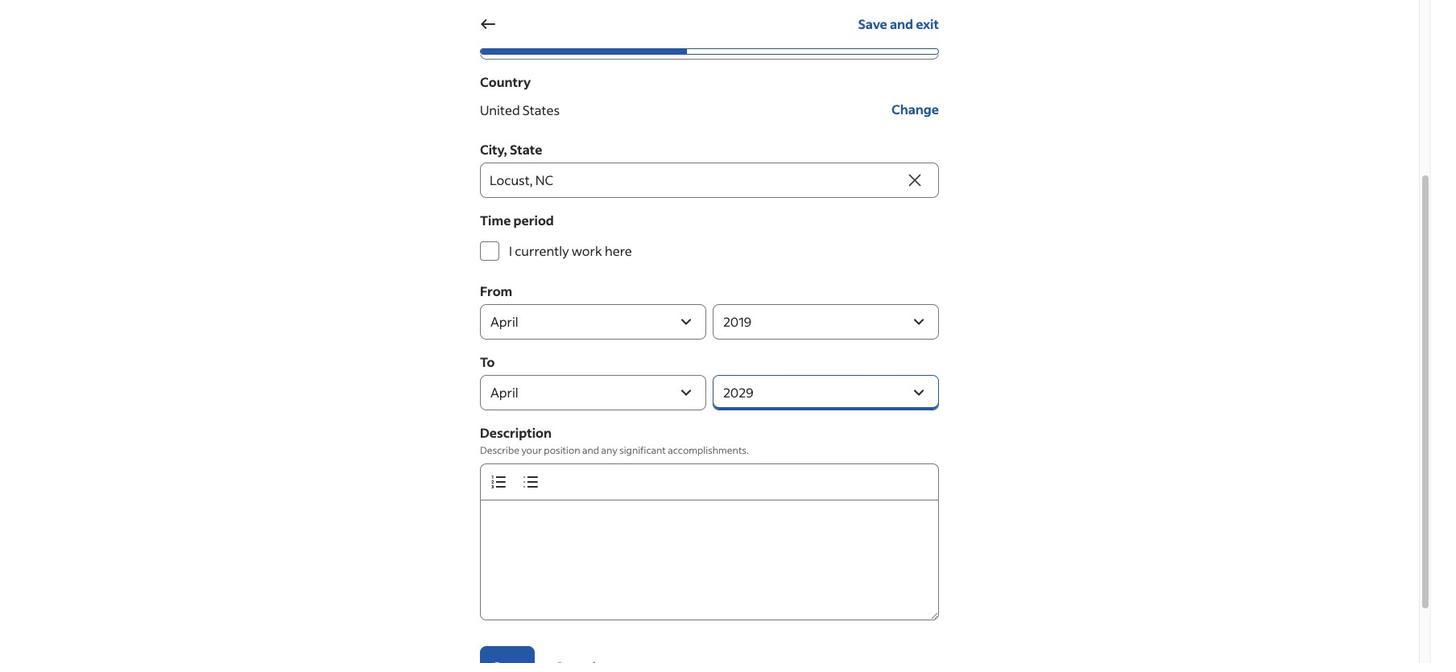 Task type: locate. For each thing, give the bounding box(es) containing it.
Description text field
[[480, 500, 939, 621]]

0 vertical spatial and
[[890, 15, 914, 32]]

state
[[510, 141, 543, 158]]

here
[[605, 242, 632, 259]]

0 horizontal spatial and
[[582, 445, 599, 457]]

I currently work here checkbox
[[480, 242, 499, 261]]

and left the any
[[582, 445, 599, 457]]

accomplishments.
[[668, 445, 749, 457]]

and
[[890, 15, 914, 32], [582, 445, 599, 457]]

exit
[[916, 15, 939, 32]]

save
[[858, 15, 888, 32]]

progress image
[[481, 49, 687, 54]]

and inside description describe your position and any significant accomplishments.
[[582, 445, 599, 457]]

save and exit
[[858, 15, 939, 32]]

city, state
[[480, 141, 543, 158]]

progress progress bar
[[480, 48, 939, 55]]

save and exit link
[[858, 6, 939, 42]]

1 vertical spatial and
[[582, 445, 599, 457]]

time
[[480, 212, 511, 229]]

and left exit
[[890, 15, 914, 32]]

describe
[[480, 445, 520, 457]]

currently
[[515, 242, 569, 259]]

significant
[[620, 445, 666, 457]]



Task type: vqa. For each thing, say whether or not it's contained in the screenshot.
right and
yes



Task type: describe. For each thing, give the bounding box(es) containing it.
states
[[523, 101, 560, 118]]

country
[[480, 73, 531, 90]]

city,
[[480, 141, 507, 158]]

City, State field
[[480, 163, 904, 198]]

united
[[480, 101, 520, 118]]

description
[[480, 425, 552, 441]]

period
[[514, 212, 554, 229]]

description describe your position and any significant accomplishments.
[[480, 425, 749, 457]]

change
[[892, 101, 939, 118]]

change button
[[892, 92, 939, 127]]

company
[[480, 2, 539, 19]]

any
[[601, 445, 618, 457]]

i
[[509, 242, 512, 259]]

to
[[480, 354, 495, 371]]

i currently work here
[[509, 242, 632, 259]]

position
[[544, 445, 580, 457]]

work
[[572, 242, 602, 259]]

from
[[480, 283, 513, 300]]

1 horizontal spatial and
[[890, 15, 914, 32]]

your
[[522, 445, 542, 457]]

united states
[[480, 101, 560, 118]]

time period
[[480, 212, 554, 229]]



